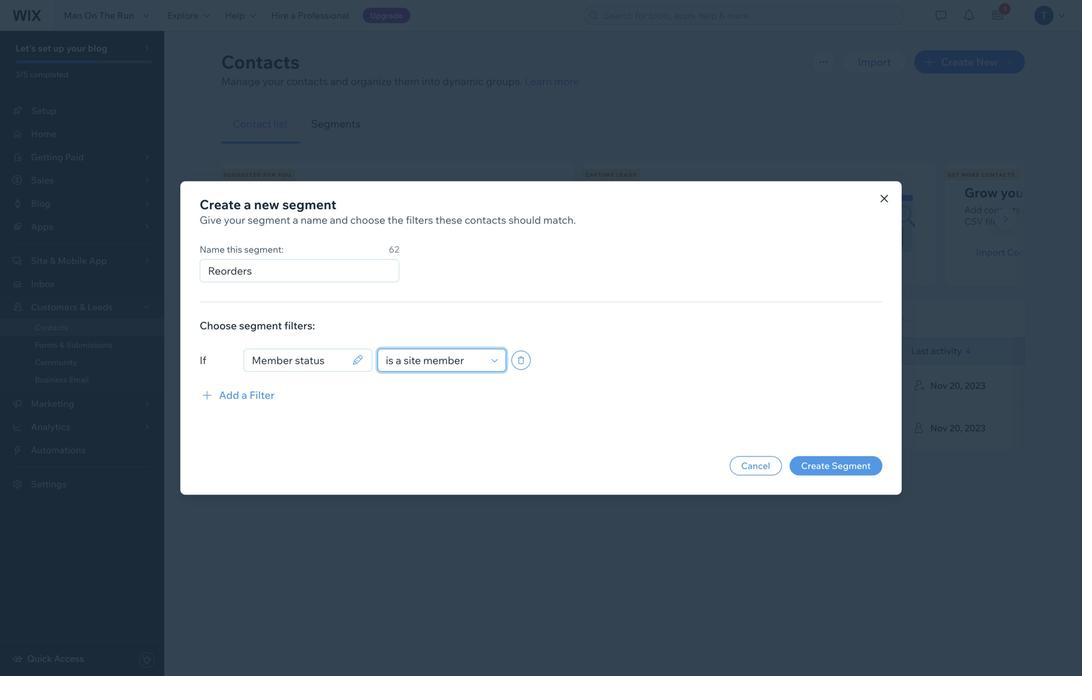 Task type: describe. For each thing, give the bounding box(es) containing it.
1 vertical spatial segment
[[248, 214, 290, 226]]

capture
[[585, 172, 615, 178]]

this
[[227, 244, 242, 255]]

grow your contact l add contacts by importing th
[[965, 185, 1082, 227]]

the
[[99, 10, 115, 21]]

and inside contacts manage your contacts and organize them into dynamic groups. learn more
[[330, 75, 348, 88]]

name
[[301, 214, 328, 226]]

2 vertical spatial segment
[[239, 319, 282, 332]]

forms
[[35, 340, 58, 350]]

explore
[[167, 10, 199, 21]]

dynamic
[[443, 75, 484, 88]]

customers & leads button
[[0, 296, 164, 319]]

and inside the create a new segment give your segment a name and choose the filters these contacts should match.
[[330, 214, 348, 226]]

with
[[664, 185, 691, 201]]

man on the run
[[64, 10, 134, 21]]

name for name this segment:
[[200, 244, 225, 255]]

62
[[389, 244, 399, 255]]

name this segment:
[[200, 244, 284, 255]]

more
[[554, 75, 579, 88]]

access
[[54, 653, 84, 664]]

grow
[[965, 185, 998, 201]]

contacts inside the create a new segment give your segment a name and choose the filters these contacts should match.
[[465, 214, 506, 226]]

import button
[[842, 50, 907, 73]]

and inside turn site visitors into members site members can log in to their own account and access exclusive content.
[[241, 216, 256, 227]]

leads
[[87, 301, 113, 313]]

let's set up your blog
[[15, 43, 107, 54]]

up
[[53, 43, 64, 54]]

import for import contacts
[[976, 247, 1005, 258]]

contacts for contacts
[[35, 323, 68, 332]]

last activity
[[911, 345, 962, 357]]

get
[[603, 185, 625, 201]]

automations link
[[0, 439, 164, 462]]

list
[[274, 117, 288, 130]]

add members area
[[252, 247, 334, 258]]

capture leads get leads with google ads
[[585, 172, 766, 201]]

professional
[[298, 10, 349, 21]]

man
[[64, 10, 82, 21]]

blog
[[88, 43, 107, 54]]

tab list containing contact list
[[221, 104, 1025, 144]]

suggested for you
[[224, 172, 291, 178]]

hire a professional link
[[264, 0, 357, 31]]

community
[[35, 357, 77, 367]]

email inside 'link'
[[69, 375, 89, 385]]

1 vertical spatial members
[[259, 204, 299, 215]]

learn more button
[[525, 73, 579, 89]]

2 nov from the top
[[930, 423, 948, 434]]

home link
[[0, 122, 164, 146]]

exclusive
[[289, 216, 327, 227]]

create for a
[[200, 196, 241, 213]]

add members area button
[[241, 243, 346, 262]]

2 2023 from the top
[[965, 423, 986, 434]]

google
[[694, 185, 739, 201]]

Search... field
[[871, 309, 1005, 327]]

business
[[35, 375, 67, 385]]

& for customers
[[79, 301, 85, 313]]

into inside contacts manage your contacts and organize them into dynamic groups. learn more
[[422, 75, 440, 88]]

more
[[962, 172, 980, 178]]

name for name
[[302, 345, 331, 357]]

1
[[1003, 5, 1007, 13]]

quick access
[[27, 653, 84, 664]]

home
[[31, 128, 57, 139]]

log
[[318, 204, 332, 215]]

importing
[[1035, 204, 1076, 215]]

segment
[[832, 460, 871, 471]]

get more contacts
[[947, 172, 1015, 178]]

own
[[376, 204, 393, 215]]

contact list
[[233, 117, 288, 130]]

your inside the create a new segment give your segment a name and choose the filters these contacts should match.
[[224, 214, 245, 226]]

manage
[[221, 75, 260, 88]]

your inside contacts manage your contacts and organize them into dynamic groups. learn more
[[263, 75, 284, 88]]

1 nov from the top
[[930, 380, 948, 391]]

forms & submissions
[[35, 340, 113, 350]]

quick access button
[[12, 653, 84, 665]]

match.
[[543, 214, 576, 226]]

leads
[[616, 172, 637, 178]]

site
[[271, 185, 294, 201]]

activity
[[931, 345, 962, 357]]

a for new
[[244, 196, 251, 213]]

groups.
[[486, 75, 522, 88]]

settings link
[[0, 473, 164, 496]]

create segment
[[801, 460, 871, 471]]

contact
[[233, 117, 271, 130]]

0 vertical spatial members
[[372, 185, 430, 201]]

filters:
[[284, 319, 315, 332]]

add for area
[[252, 247, 270, 258]]

to
[[343, 204, 352, 215]]

account
[[395, 204, 429, 215]]

cancel
[[741, 460, 770, 471]]

th
[[1078, 204, 1082, 215]]

filters
[[406, 214, 433, 226]]

you
[[278, 172, 291, 178]]

sidebar element
[[0, 31, 164, 676]]

customers
[[31, 301, 77, 313]]



Task type: locate. For each thing, give the bounding box(es) containing it.
contact list button
[[221, 104, 299, 144]]

business email
[[35, 375, 89, 385]]

create up 'give'
[[200, 196, 241, 213]]

0 vertical spatial 20,
[[950, 380, 963, 391]]

contacts inside grow your contact l add contacts by importing th
[[984, 204, 1020, 215]]

import
[[858, 55, 891, 68], [976, 247, 1005, 258]]

email
[[447, 345, 470, 357], [69, 375, 89, 385]]

contacts inside contacts link
[[35, 323, 68, 332]]

contacts inside contacts manage your contacts and organize them into dynamic groups. learn more
[[221, 51, 300, 73]]

access
[[258, 216, 287, 227]]

your right 'give'
[[224, 214, 245, 226]]

1 vertical spatial nov 20, 2023
[[930, 423, 986, 434]]

turn
[[241, 185, 268, 201]]

visitors
[[297, 185, 342, 201]]

2 horizontal spatial add
[[965, 204, 982, 215]]

0 horizontal spatial name
[[200, 244, 225, 255]]

0 horizontal spatial contacts
[[286, 75, 328, 88]]

contacts up manage
[[221, 51, 300, 73]]

1 vertical spatial 20,
[[950, 423, 963, 434]]

choose
[[350, 214, 385, 226]]

add inside add members area button
[[252, 247, 270, 258]]

upgrade
[[370, 11, 403, 20]]

1 horizontal spatial name
[[302, 345, 331, 357]]

customers & leads
[[31, 301, 113, 313]]

a for professional
[[291, 10, 296, 21]]

new
[[254, 196, 279, 213]]

segment left filters:
[[239, 319, 282, 332]]

0 vertical spatial contacts
[[221, 51, 300, 73]]

community link
[[0, 354, 164, 371]]

inbox link
[[0, 272, 164, 296]]

in
[[334, 204, 341, 215]]

1 vertical spatial create
[[801, 460, 830, 471]]

your right up
[[66, 43, 86, 54]]

contacts inside import contacts button
[[1007, 247, 1046, 258]]

add down grow
[[965, 204, 982, 215]]

the
[[388, 214, 404, 226]]

0 vertical spatial nov
[[930, 380, 948, 391]]

completed
[[30, 70, 68, 79]]

area
[[314, 247, 334, 258]]

your up the by
[[1001, 185, 1029, 201]]

& right forms at the left bottom of page
[[59, 340, 64, 350]]

add a filter
[[219, 389, 275, 402]]

ads
[[742, 185, 766, 201]]

a left can
[[293, 214, 298, 226]]

0 horizontal spatial create
[[200, 196, 241, 213]]

suggested
[[224, 172, 261, 178]]

contacts inside contacts manage your contacts and organize them into dynamic groups. learn more
[[286, 75, 328, 88]]

by
[[1022, 204, 1033, 215]]

0 horizontal spatial &
[[59, 340, 64, 350]]

0 horizontal spatial add
[[219, 389, 239, 402]]

segment up name
[[282, 196, 336, 213]]

site
[[241, 204, 257, 215]]

1 vertical spatial name
[[302, 345, 331, 357]]

into inside turn site visitors into members site members can log in to their own account and access exclusive content.
[[345, 185, 369, 201]]

add inside the add a filter button
[[219, 389, 239, 402]]

contacts right these
[[465, 214, 506, 226]]

a right hire
[[291, 10, 296, 21]]

0 vertical spatial into
[[422, 75, 440, 88]]

1 vertical spatial email
[[69, 375, 89, 385]]

setup link
[[0, 99, 164, 122]]

import contacts
[[976, 247, 1046, 258]]

your inside sidebar element
[[66, 43, 86, 54]]

learn
[[525, 75, 552, 88]]

0 vertical spatial create
[[200, 196, 241, 213]]

tab list
[[221, 104, 1025, 144]]

nov
[[930, 380, 948, 391], [930, 423, 948, 434]]

1 vertical spatial 2023
[[965, 423, 986, 434]]

1 horizontal spatial add
[[252, 247, 270, 258]]

your right manage
[[263, 75, 284, 88]]

your
[[66, 43, 86, 54], [263, 75, 284, 88], [1001, 185, 1029, 201], [224, 214, 245, 226]]

a inside the add a filter button
[[242, 389, 247, 402]]

contacts
[[286, 75, 328, 88], [984, 204, 1020, 215], [465, 214, 506, 226]]

contact
[[1031, 185, 1078, 201]]

None checkbox
[[237, 343, 247, 359], [237, 378, 247, 394], [237, 343, 247, 359], [237, 378, 247, 394]]

add right this
[[252, 247, 270, 258]]

0 vertical spatial email
[[447, 345, 470, 357]]

these
[[435, 214, 462, 226]]

1 horizontal spatial contacts
[[465, 214, 506, 226]]

setup
[[31, 105, 57, 116]]

create inside button
[[801, 460, 830, 471]]

into right them
[[422, 75, 440, 88]]

Unsaved view field
[[241, 309, 330, 327]]

3/5
[[15, 70, 28, 79]]

forms & submissions link
[[0, 336, 164, 354]]

1 vertical spatial into
[[345, 185, 369, 201]]

0 horizontal spatial members
[[259, 204, 299, 215]]

their
[[354, 204, 374, 215]]

segments button
[[299, 104, 372, 144]]

& left leads
[[79, 301, 85, 313]]

0 vertical spatial add
[[965, 204, 982, 215]]

inbox
[[31, 278, 55, 290]]

let's
[[15, 43, 36, 54]]

1 vertical spatial add
[[252, 247, 270, 258]]

should
[[509, 214, 541, 226]]

Search for tools, apps, help & more... field
[[600, 6, 900, 24]]

segment down new
[[248, 214, 290, 226]]

1 button
[[984, 0, 1012, 31]]

turn site visitors into members site members can log in to their own account and access exclusive content.
[[241, 185, 430, 227]]

create
[[200, 196, 241, 213], [801, 460, 830, 471]]

import contacts button
[[965, 243, 1057, 262]]

1 2023 from the top
[[965, 380, 986, 391]]

0 vertical spatial import
[[858, 55, 891, 68]]

can
[[301, 204, 316, 215]]

None field
[[248, 349, 348, 371]]

0 vertical spatial segment
[[282, 196, 336, 213]]

add inside grow your contact l add contacts by importing th
[[965, 204, 982, 215]]

a left filter
[[242, 389, 247, 402]]

create inside the create a new segment give your segment a name and choose the filters these contacts should match.
[[200, 196, 241, 213]]

contacts left the by
[[984, 204, 1020, 215]]

2 nov 20, 2023 from the top
[[930, 423, 986, 434]]

list
[[219, 162, 1082, 286]]

0 horizontal spatial into
[[345, 185, 369, 201]]

contacts down the by
[[1007, 247, 1046, 258]]

add left filter
[[219, 389, 239, 402]]

for
[[263, 172, 276, 178]]

2 20, from the top
[[950, 423, 963, 434]]

members up access
[[259, 204, 299, 215]]

create a new segment give your segment a name and choose the filters these contacts should match.
[[200, 196, 576, 226]]

2 vertical spatial add
[[219, 389, 239, 402]]

contacts link
[[0, 319, 164, 336]]

name left this
[[200, 244, 225, 255]]

3/5 completed
[[15, 70, 68, 79]]

segment
[[282, 196, 336, 213], [248, 214, 290, 226], [239, 319, 282, 332]]

0 vertical spatial 2023
[[965, 380, 986, 391]]

0 vertical spatial &
[[79, 301, 85, 313]]

create segment button
[[790, 456, 882, 476]]

create left segment
[[801, 460, 830, 471]]

segment:
[[244, 244, 284, 255]]

business email link
[[0, 371, 164, 388]]

a left new
[[244, 196, 251, 213]]

l
[[1081, 185, 1082, 201]]

name down filters:
[[302, 345, 331, 357]]

contacts up list
[[286, 75, 328, 88]]

1 horizontal spatial &
[[79, 301, 85, 313]]

0 horizontal spatial email
[[69, 375, 89, 385]]

leads
[[628, 185, 661, 201]]

choose
[[200, 319, 237, 332]]

2023
[[965, 380, 986, 391], [965, 423, 986, 434]]

1 vertical spatial nov
[[930, 423, 948, 434]]

help
[[225, 10, 245, 21]]

import for import
[[858, 55, 891, 68]]

1 vertical spatial &
[[59, 340, 64, 350]]

contacts up forms at the left bottom of page
[[35, 323, 68, 332]]

1 20, from the top
[[950, 380, 963, 391]]

choose segment filters:
[[200, 319, 315, 332]]

a for filter
[[242, 389, 247, 402]]

1 horizontal spatial members
[[372, 185, 430, 201]]

Name this segment: field
[[204, 260, 395, 282]]

and
[[330, 75, 348, 88], [330, 214, 348, 226], [241, 216, 256, 227]]

filter
[[250, 389, 275, 402]]

1 horizontal spatial into
[[422, 75, 440, 88]]

contacts
[[982, 172, 1015, 178]]

automations
[[31, 444, 86, 456]]

add for filter
[[219, 389, 239, 402]]

list containing turn site visitors into members
[[219, 162, 1082, 286]]

members
[[372, 185, 430, 201], [259, 204, 299, 215]]

1 horizontal spatial import
[[976, 247, 1005, 258]]

1 vertical spatial import
[[976, 247, 1005, 258]]

1 horizontal spatial create
[[801, 460, 830, 471]]

2 horizontal spatial contacts
[[1007, 247, 1046, 258]]

create for segment
[[801, 460, 830, 471]]

0 vertical spatial name
[[200, 244, 225, 255]]

hire a professional
[[271, 10, 349, 21]]

if
[[200, 354, 206, 367]]

1 horizontal spatial contacts
[[221, 51, 300, 73]]

cancel button
[[730, 456, 782, 476]]

0 horizontal spatial contacts
[[35, 323, 68, 332]]

settings
[[31, 479, 67, 490]]

20,
[[950, 380, 963, 391], [950, 423, 963, 434]]

& for forms
[[59, 340, 64, 350]]

2 vertical spatial contacts
[[35, 323, 68, 332]]

0 vertical spatial nov 20, 2023
[[930, 380, 986, 391]]

& inside 'dropdown button'
[[79, 301, 85, 313]]

contacts for contacts manage your contacts and organize them into dynamic groups. learn more
[[221, 51, 300, 73]]

run
[[117, 10, 134, 21]]

1 horizontal spatial email
[[447, 345, 470, 357]]

get
[[947, 172, 960, 178]]

members up account
[[372, 185, 430, 201]]

Select an option field
[[382, 349, 488, 371]]

1 vertical spatial contacts
[[1007, 247, 1046, 258]]

into up "their"
[[345, 185, 369, 201]]

help button
[[217, 0, 264, 31]]

a inside hire a professional link
[[291, 10, 296, 21]]

contacts manage your contacts and organize them into dynamic groups. learn more
[[221, 51, 579, 88]]

2 horizontal spatial contacts
[[984, 204, 1020, 215]]

1 nov 20, 2023 from the top
[[930, 380, 986, 391]]

0 horizontal spatial import
[[858, 55, 891, 68]]

your inside grow your contact l add contacts by importing th
[[1001, 185, 1029, 201]]



